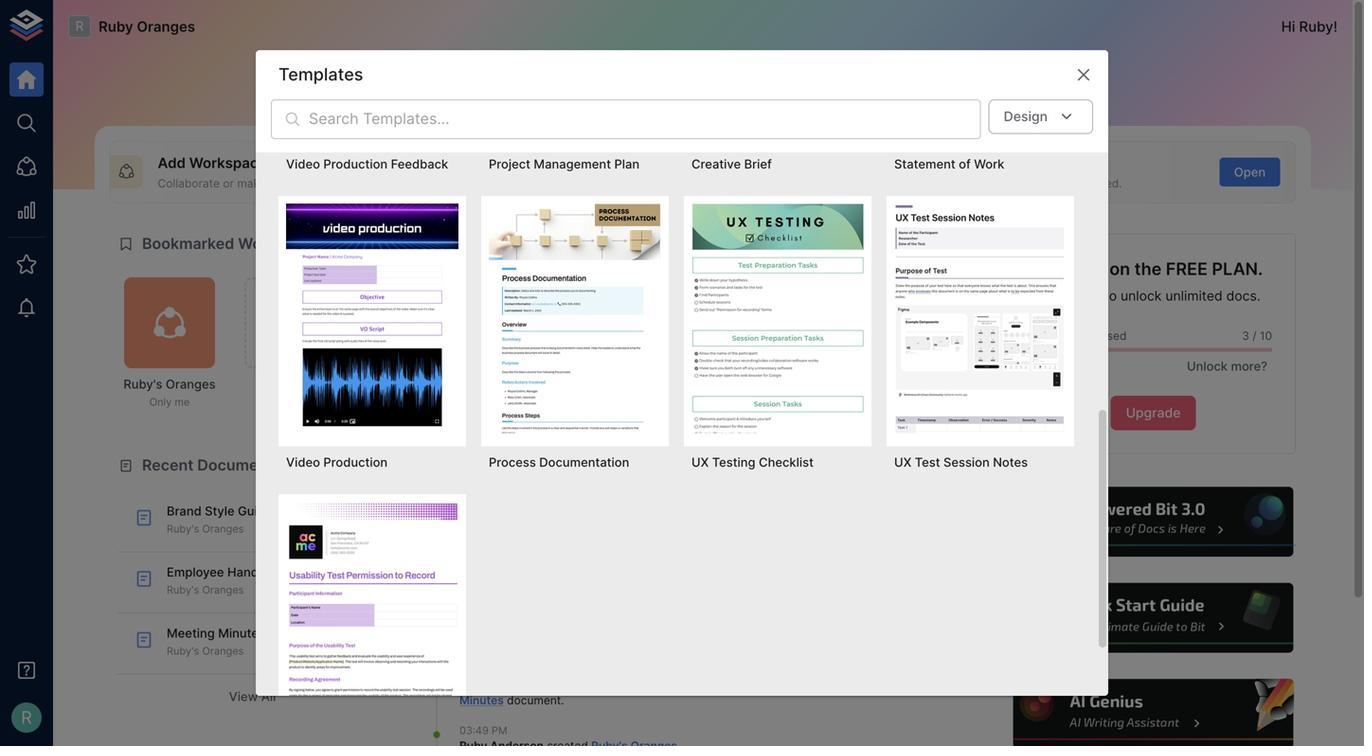 Task type: locate. For each thing, give the bounding box(es) containing it.
bookmark workspace button
[[244, 278, 335, 369]]

meeting inside 'meeting minutes'
[[591, 678, 636, 692]]

2 pm from the top
[[492, 602, 508, 614]]

0 horizontal spatial meeting
[[167, 626, 215, 641]]

3 / 10
[[1242, 329, 1272, 343]]

documents up brand style guide ruby's oranges
[[197, 456, 281, 475]]

employee down brand style guide
[[591, 616, 645, 630]]

ruby's up the meeting minutes ruby's oranges at the left bottom of page
[[167, 584, 199, 597]]

you
[[1044, 259, 1075, 280]]

unlock more? button
[[1177, 352, 1272, 381]]

ux testing checklist
[[692, 455, 814, 470]]

0 vertical spatial production
[[323, 157, 388, 171]]

1 vertical spatial upgrade
[[1126, 405, 1181, 421]]

1 horizontal spatial add
[[437, 165, 461, 179]]

add inside add workspace collaborate or make it private.
[[158, 154, 186, 171]]

add for add workspace collaborate or make it private.
[[158, 154, 186, 171]]

1 production from the top
[[323, 157, 388, 171]]

1 horizontal spatial style
[[627, 555, 655, 569]]

1 ruby anderson from the top
[[459, 555, 544, 569]]

create left "plan"
[[558, 154, 604, 171]]

video right the recent documents
[[286, 455, 320, 470]]

2 ux from the left
[[894, 455, 912, 470]]

0 vertical spatial ruby anderson
[[459, 555, 544, 569]]

0 vertical spatial r
[[75, 18, 84, 34]]

1 vertical spatial guide
[[459, 571, 492, 584]]

1 horizontal spatial documents
[[1035, 329, 1096, 343]]

ruby's
[[123, 377, 162, 392], [167, 523, 199, 535], [167, 584, 199, 597], [167, 645, 199, 658]]

1 horizontal spatial ux
[[894, 455, 912, 470]]

0 horizontal spatial add
[[158, 154, 186, 171]]

upgrade
[[1046, 288, 1101, 304], [1126, 405, 1181, 421]]

minutes for meeting minutes ruby's oranges
[[218, 626, 265, 641]]

brand inside brand style guide
[[591, 555, 624, 569]]

1 horizontal spatial handbook
[[459, 632, 516, 646]]

minutes inside the meeting minutes ruby's oranges
[[218, 626, 265, 641]]

0 horizontal spatial employee
[[167, 565, 224, 580]]

process
[[489, 455, 536, 470]]

ruby anderson down 03:54 pm
[[459, 678, 544, 692]]

ux
[[692, 455, 709, 470], [894, 455, 912, 470]]

1 vertical spatial brand
[[591, 555, 624, 569]]

1 vertical spatial production
[[323, 455, 388, 470]]

on
[[1110, 259, 1130, 280]]

0 vertical spatial help image
[[1011, 485, 1296, 560]]

0 horizontal spatial workspace
[[189, 154, 267, 171]]

all
[[261, 690, 276, 704]]

0 horizontal spatial brand
[[167, 504, 202, 519]]

document
[[608, 154, 679, 171]]

ruby's up view all button
[[167, 645, 199, 658]]

3 anderson from the top
[[490, 678, 544, 692]]

2 vertical spatial anderson
[[490, 678, 544, 692]]

work
[[974, 157, 1005, 171]]

0 horizontal spatial documents
[[197, 456, 281, 475]]

3 pm from the top
[[491, 663, 507, 676]]

2 vertical spatial ruby anderson
[[459, 678, 544, 692]]

1 horizontal spatial create
[[959, 177, 995, 190]]

handbook for employee handbook
[[459, 632, 516, 646]]

oranges inside ruby's oranges only me
[[166, 377, 216, 392]]

oranges
[[137, 18, 195, 35], [166, 377, 216, 392], [202, 523, 244, 535], [202, 584, 244, 597], [202, 645, 244, 658]]

employee inside employee handbook
[[591, 616, 645, 630]]

0 horizontal spatial ux
[[692, 455, 709, 470]]

upgrade button
[[1111, 396, 1196, 431]]

employee inside employee handbook ruby's oranges
[[167, 565, 224, 580]]

ruby's down recent
[[167, 523, 199, 535]]

ruby's inside employee handbook ruby's oranges
[[167, 584, 199, 597]]

add button
[[419, 158, 480, 187]]

it
[[269, 177, 276, 190]]

0 vertical spatial create
[[558, 154, 604, 171]]

brand up employee handbook
[[591, 555, 624, 569]]

creative brief
[[692, 157, 772, 171]]

1 horizontal spatial minutes
[[459, 694, 504, 708]]

brand inside brand style guide ruby's oranges
[[167, 504, 202, 519]]

1 vertical spatial meeting
[[591, 678, 636, 692]]

are
[[1079, 259, 1105, 280]]

0 vertical spatial video
[[286, 157, 320, 171]]

0 vertical spatial minutes
[[218, 626, 265, 641]]

0 vertical spatial meeting
[[167, 626, 215, 641]]

ruby anderson for meeting minutes
[[459, 678, 544, 692]]

0 vertical spatial brand
[[167, 504, 202, 519]]

r
[[75, 18, 84, 34], [21, 708, 32, 728]]

0 vertical spatial anderson
[[490, 555, 544, 569]]

design button
[[989, 99, 1093, 134]]

unlimited
[[1166, 288, 1223, 304]]

04:04 pm
[[459, 602, 508, 614]]

docs.
[[1227, 288, 1261, 304]]

4 pm from the top
[[492, 725, 508, 737]]

open button
[[1220, 158, 1280, 187]]

add inside button
[[437, 165, 461, 179]]

pm right '04:04'
[[492, 602, 508, 614]]

1 vertical spatial anderson
[[490, 616, 544, 630]]

you are on the free plan. upgrade to unlock unlimited docs.
[[1044, 259, 1263, 304]]

ux left test
[[894, 455, 912, 470]]

bookmark workspace
[[263, 325, 317, 351]]

handbook inside employee handbook
[[459, 632, 516, 646]]

more?
[[1231, 359, 1268, 374]]

1 vertical spatial ruby anderson
[[459, 616, 544, 630]]

ruby's up only
[[123, 377, 162, 392]]

0 horizontal spatial create
[[558, 154, 604, 171]]

2 ruby anderson from the top
[[459, 616, 544, 630]]

style for brand style guide ruby's oranges
[[205, 504, 235, 519]]

video
[[286, 157, 320, 171], [286, 455, 320, 470]]

employee down brand style guide ruby's oranges
[[167, 565, 224, 580]]

pm right 04:05
[[491, 540, 507, 553]]

template
[[959, 154, 1023, 171]]

anderson
[[490, 555, 544, 569], [490, 616, 544, 630], [490, 678, 544, 692]]

minutes for meeting minutes
[[459, 694, 504, 708]]

0 vertical spatial employee
[[167, 565, 224, 580]]

minutes down employee handbook ruby's oranges at the left of the page
[[218, 626, 265, 641]]

hi
[[1281, 18, 1296, 35]]

help image
[[1011, 485, 1296, 560], [1011, 581, 1296, 656], [1011, 677, 1296, 747]]

hi ruby !
[[1281, 18, 1338, 35]]

video production
[[286, 455, 388, 470]]

view
[[229, 690, 258, 704]]

pm for brand style guide
[[491, 540, 507, 553]]

workspace
[[263, 339, 317, 351]]

project
[[489, 157, 531, 171]]

ux test session notes
[[894, 455, 1028, 470]]

ruby anderson down 04:05 pm at the bottom of the page
[[459, 555, 544, 569]]

3 ruby anderson from the top
[[459, 678, 544, 692]]

workspace up today
[[442, 456, 525, 475]]

1 ux from the left
[[692, 455, 709, 470]]

upgrade down unlock more? button
[[1126, 405, 1181, 421]]

guide down the recent documents
[[238, 504, 272, 519]]

1 pm from the top
[[491, 540, 507, 553]]

minutes inside 'meeting minutes'
[[459, 694, 504, 708]]

ruby anderson for brand style guide
[[459, 555, 544, 569]]

!
[[1334, 18, 1338, 35]]

0 horizontal spatial handbook
[[227, 565, 288, 580]]

1 horizontal spatial employee
[[591, 616, 645, 630]]

plan
[[614, 157, 640, 171]]

create down of
[[959, 177, 995, 190]]

1 vertical spatial help image
[[1011, 581, 1296, 656]]

2 video from the top
[[286, 455, 320, 470]]

04:05 pm
[[459, 540, 507, 553]]

feedback
[[391, 157, 448, 171]]

2 production from the top
[[323, 455, 388, 470]]

employee for employee handbook
[[591, 616, 645, 630]]

style inside brand style guide
[[627, 555, 655, 569]]

templates dialog
[[256, 0, 1108, 747]]

anderson up document .
[[490, 678, 544, 692]]

0 horizontal spatial upgrade
[[1046, 288, 1101, 304]]

upgrade inside upgrade button
[[1126, 405, 1181, 421]]

1 anderson from the top
[[490, 555, 544, 569]]

0 horizontal spatial r
[[21, 708, 32, 728]]

2 anderson from the top
[[490, 616, 544, 630]]

guide up '04:04'
[[459, 571, 492, 584]]

pm for meeting minutes
[[491, 663, 507, 676]]

10
[[1260, 329, 1272, 343]]

pm right 03:49
[[492, 725, 508, 737]]

0 vertical spatial workspace
[[189, 154, 267, 171]]

add
[[158, 154, 186, 171], [437, 165, 461, 179]]

1 vertical spatial r
[[21, 708, 32, 728]]

1 horizontal spatial upgrade
[[1126, 405, 1181, 421]]

production
[[323, 157, 388, 171], [323, 455, 388, 470]]

1 horizontal spatial brand
[[591, 555, 624, 569]]

minutes
[[218, 626, 265, 641], [459, 694, 504, 708]]

minutes up '03:49 pm'
[[459, 694, 504, 708]]

guide inside brand style guide
[[459, 571, 492, 584]]

1 vertical spatial video
[[286, 455, 320, 470]]

.
[[561, 694, 564, 708]]

add up 'collaborate'
[[158, 154, 186, 171]]

anderson down 04:05 pm at the bottom of the page
[[490, 555, 544, 569]]

0 vertical spatial handbook
[[227, 565, 288, 580]]

brand down recent
[[167, 504, 202, 519]]

guide for brand style guide ruby's oranges
[[238, 504, 272, 519]]

add left project
[[437, 165, 461, 179]]

1 horizontal spatial workspace
[[442, 456, 525, 475]]

employee handbook
[[459, 616, 645, 646]]

video up private.
[[286, 157, 320, 171]]

documents used
[[1035, 329, 1127, 343]]

production for video production
[[323, 455, 388, 470]]

1 horizontal spatial meeting
[[591, 678, 636, 692]]

anderson down 04:04 pm
[[490, 616, 544, 630]]

0 horizontal spatial minutes
[[218, 626, 265, 641]]

process documentation image
[[489, 204, 661, 433]]

documents left used
[[1035, 329, 1096, 343]]

brand style guide link
[[459, 555, 655, 584]]

video production feedback
[[286, 157, 448, 171]]

0 vertical spatial guide
[[238, 504, 272, 519]]

workspaces
[[238, 235, 329, 253]]

documents
[[1035, 329, 1096, 343], [197, 456, 281, 475]]

notes
[[993, 455, 1028, 470]]

ux for ux testing checklist
[[692, 455, 709, 470]]

r button
[[6, 697, 47, 739]]

1 horizontal spatial guide
[[459, 571, 492, 584]]

meeting inside the meeting minutes ruby's oranges
[[167, 626, 215, 641]]

guide inside brand style guide ruby's oranges
[[238, 504, 272, 519]]

unlock
[[1187, 359, 1228, 374]]

1 vertical spatial handbook
[[459, 632, 516, 646]]

1 vertical spatial create
[[959, 177, 995, 190]]

0 vertical spatial documents
[[1035, 329, 1096, 343]]

style inside brand style guide ruby's oranges
[[205, 504, 235, 519]]

recent
[[142, 456, 194, 475]]

04:04
[[459, 602, 489, 614]]

pm right 03:54
[[491, 663, 507, 676]]

0 vertical spatial style
[[205, 504, 235, 519]]

private.
[[279, 177, 319, 190]]

recently favorited
[[743, 456, 880, 475]]

2 vertical spatial help image
[[1011, 677, 1296, 747]]

ux testing checklist image
[[692, 204, 864, 433]]

upgrade inside 'you are on the free plan. upgrade to unlock unlimited docs.'
[[1046, 288, 1101, 304]]

1 vertical spatial employee
[[591, 616, 645, 630]]

0 horizontal spatial style
[[205, 504, 235, 519]]

handbook down brand style guide ruby's oranges
[[227, 565, 288, 580]]

get
[[1056, 177, 1073, 190]]

ruby anderson for employee handbook
[[459, 616, 544, 630]]

unlock more?
[[1187, 359, 1268, 374]]

0 horizontal spatial guide
[[238, 504, 272, 519]]

ux left testing
[[692, 455, 709, 470]]

upgrade down you
[[1046, 288, 1101, 304]]

employee handbook link
[[459, 616, 645, 646]]

handbook up 03:54 pm
[[459, 632, 516, 646]]

ruby anderson down 04:04 pm
[[459, 616, 544, 630]]

1 vertical spatial style
[[627, 555, 655, 569]]

handbook inside employee handbook ruby's oranges
[[227, 565, 288, 580]]

0 vertical spatial upgrade
[[1046, 288, 1101, 304]]

1 vertical spatial minutes
[[459, 694, 504, 708]]

ruby for employee handbook
[[459, 616, 487, 630]]

1 video from the top
[[286, 157, 320, 171]]

test
[[915, 455, 940, 470]]

workspace up the or
[[189, 154, 267, 171]]

handbook for employee handbook ruby's oranges
[[227, 565, 288, 580]]



Task type: describe. For each thing, give the bounding box(es) containing it.
1 vertical spatial workspace
[[442, 456, 525, 475]]

anderson for brand style guide
[[490, 555, 544, 569]]

only
[[149, 396, 172, 409]]

ux for ux test session notes
[[894, 455, 912, 470]]

view all button
[[117, 682, 387, 712]]

employee handbook ruby's oranges
[[167, 565, 288, 597]]

video for video production feedback
[[286, 157, 320, 171]]

project management plan
[[489, 157, 640, 171]]

documentation
[[539, 455, 629, 470]]

ruby's inside brand style guide ruby's oranges
[[167, 523, 199, 535]]

oranges inside brand style guide ruby's oranges
[[202, 523, 244, 535]]

add workspace collaborate or make it private.
[[158, 154, 319, 190]]

open
[[1234, 165, 1266, 179]]

meeting minutes link
[[459, 678, 636, 708]]

04:05
[[459, 540, 488, 553]]

brand for brand style guide
[[591, 555, 624, 569]]

Search Templates... text field
[[309, 99, 981, 139]]

video for video production
[[286, 455, 320, 470]]

brand style guide ruby's oranges
[[167, 504, 272, 535]]

checklist
[[759, 455, 814, 470]]

2 help image from the top
[[1011, 581, 1296, 656]]

/
[[1253, 329, 1257, 343]]

today
[[429, 500, 465, 515]]

workspace activities
[[442, 456, 598, 475]]

template gallery create faster and get inspired.
[[959, 154, 1122, 190]]

ruby for brand style guide
[[459, 555, 487, 569]]

anderson for meeting minutes
[[490, 678, 544, 692]]

ux test session notes image
[[894, 204, 1067, 433]]

ruby oranges
[[99, 18, 195, 35]]

ruby's inside ruby's oranges only me
[[123, 377, 162, 392]]

oranges inside the meeting minutes ruby's oranges
[[202, 645, 244, 658]]

create inside template gallery create faster and get inspired.
[[959, 177, 995, 190]]

ruby's inside the meeting minutes ruby's oranges
[[167, 645, 199, 658]]

production for video production feedback
[[323, 157, 388, 171]]

1 help image from the top
[[1011, 485, 1296, 560]]

activities
[[529, 456, 598, 475]]

used
[[1099, 329, 1127, 343]]

meeting minutes
[[459, 678, 636, 708]]

usability test permission to record image
[[286, 502, 459, 732]]

me
[[175, 396, 190, 409]]

03:49 pm
[[459, 725, 508, 737]]

meeting for meeting minutes
[[591, 678, 636, 692]]

statement of work
[[894, 157, 1005, 171]]

add for add
[[437, 165, 461, 179]]

meeting minutes ruby's oranges
[[167, 626, 265, 658]]

guide for brand style guide
[[459, 571, 492, 584]]

style for brand style guide
[[627, 555, 655, 569]]

3
[[1242, 329, 1250, 343]]

gallery
[[1026, 154, 1075, 171]]

brief
[[744, 157, 772, 171]]

recent documents
[[142, 456, 281, 475]]

brand for brand style guide ruby's oranges
[[167, 504, 202, 519]]

bookmarked
[[142, 235, 234, 253]]

plan.
[[1212, 259, 1263, 280]]

oranges inside employee handbook ruby's oranges
[[202, 584, 244, 597]]

or
[[223, 177, 234, 190]]

make
[[237, 177, 266, 190]]

r inside button
[[21, 708, 32, 728]]

pm for employee handbook
[[492, 602, 508, 614]]

create document
[[558, 154, 679, 171]]

document
[[507, 694, 561, 708]]

03:54
[[459, 663, 489, 676]]

templates
[[279, 64, 363, 85]]

process documentation
[[489, 455, 629, 470]]

03:54 pm
[[459, 663, 507, 676]]

video production image
[[286, 204, 459, 433]]

bookmarked workspaces
[[142, 235, 329, 253]]

the
[[1135, 259, 1162, 280]]

collaborate
[[158, 177, 220, 190]]

favorited
[[811, 456, 880, 475]]

to
[[1104, 288, 1117, 304]]

3 help image from the top
[[1011, 677, 1296, 747]]

view all
[[229, 690, 276, 704]]

creative
[[692, 157, 741, 171]]

inspired.
[[1076, 177, 1122, 190]]

ruby for meeting minutes
[[459, 678, 487, 692]]

1 vertical spatial documents
[[197, 456, 281, 475]]

ruby's oranges only me
[[123, 377, 216, 409]]

free
[[1166, 259, 1208, 280]]

anderson for employee handbook
[[490, 616, 544, 630]]

design
[[1004, 108, 1048, 124]]

unlock
[[1121, 288, 1162, 304]]

brand style guide
[[459, 555, 655, 584]]

faster
[[998, 177, 1029, 190]]

document .
[[504, 694, 564, 708]]

workspace inside add workspace collaborate or make it private.
[[189, 154, 267, 171]]

statement
[[894, 157, 956, 171]]

meeting for meeting minutes ruby's oranges
[[167, 626, 215, 641]]

testing
[[712, 455, 756, 470]]

1 horizontal spatial r
[[75, 18, 84, 34]]

recently
[[743, 456, 807, 475]]

03:49
[[459, 725, 489, 737]]

employee for employee handbook ruby's oranges
[[167, 565, 224, 580]]

and
[[1032, 177, 1052, 190]]



Task type: vqa. For each thing, say whether or not it's contained in the screenshot.
workspace .'s the 04:39 PM
no



